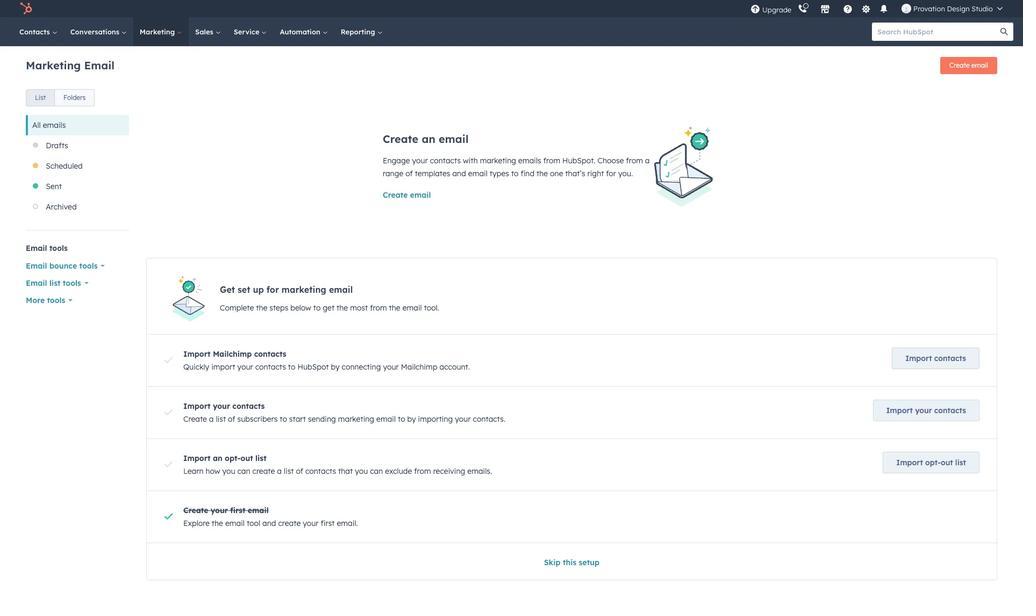 Task type: describe. For each thing, give the bounding box(es) containing it.
conversations
[[70, 27, 121, 36]]

get
[[323, 303, 335, 313]]

archived
[[46, 202, 77, 212]]

import for import your contacts create a list of subscribers to start sending marketing email to by importing your contacts.
[[183, 402, 211, 412]]

range
[[383, 169, 404, 179]]

create inside marketing email banner
[[950, 61, 970, 69]]

your down import
[[213, 402, 230, 412]]

below
[[291, 303, 311, 313]]

create an email
[[383, 132, 469, 146]]

scheduled
[[46, 161, 83, 171]]

email inside engage your contacts with marketing emails from hubspot. choose from a range of templates and email types to find the one that's right for you.
[[468, 169, 488, 179]]

import for import mailchimp contacts quickly import your contacts to hubspot by connecting your mailchimp account.
[[183, 350, 211, 360]]

calling icon image
[[798, 4, 808, 14]]

search button
[[996, 23, 1014, 41]]

engage
[[383, 156, 410, 166]]

with
[[463, 156, 478, 166]]

complete
[[220, 303, 254, 313]]

import for import an opt-out list learn how you can create a list of contacts that you can exclude from receiving emails.
[[183, 454, 211, 464]]

0 vertical spatial first
[[230, 506, 246, 516]]

learn
[[183, 467, 204, 477]]

bounce
[[49, 261, 77, 271]]

opt- inside import an opt-out list learn how you can create a list of contacts that you can exclude from receiving emails.
[[225, 454, 241, 464]]

service link
[[227, 17, 274, 46]]

account.
[[440, 363, 470, 372]]

how
[[206, 467, 220, 477]]

1 can from the left
[[237, 467, 250, 477]]

list inside import your contacts create a list of subscribers to start sending marketing email to by importing your contacts.
[[216, 415, 226, 425]]

email inside import your contacts create a list of subscribers to start sending marketing email to by importing your contacts.
[[377, 415, 396, 425]]

design
[[948, 4, 970, 13]]

an for import
[[213, 454, 223, 464]]

this
[[563, 559, 577, 568]]

the right the most on the left of the page
[[389, 303, 401, 313]]

an for create
[[422, 132, 436, 146]]

create inside create your first email explore the email tool and create your first email.
[[183, 506, 208, 516]]

by inside the import mailchimp contacts quickly import your contacts to hubspot by connecting your mailchimp account.
[[331, 363, 340, 372]]

email up complete the steps below to get the most from the email tool.
[[329, 285, 353, 295]]

set
[[238, 285, 250, 295]]

contacts.
[[473, 415, 506, 425]]

email up with
[[439, 132, 469, 146]]

skip
[[544, 559, 561, 568]]

help button
[[839, 0, 858, 17]]

menu containing provation design studio
[[750, 0, 1011, 17]]

contacts inside engage your contacts with marketing emails from hubspot. choose from a range of templates and email types to find the one that's right for you.
[[430, 156, 461, 166]]

more tools button
[[26, 293, 73, 308]]

skip this setup
[[544, 559, 600, 568]]

james peterson image
[[902, 4, 912, 13]]

reporting link
[[334, 17, 389, 46]]

marketplaces button
[[814, 0, 837, 17]]

settings link
[[860, 3, 873, 14]]

0 horizontal spatial for
[[267, 285, 279, 295]]

find
[[521, 169, 535, 179]]

import for import your contacts
[[887, 406, 913, 416]]

your left email.
[[303, 519, 319, 529]]

the left steps
[[256, 303, 268, 313]]

you.
[[619, 169, 633, 179]]

provation design studio button
[[896, 0, 1010, 17]]

sent
[[46, 182, 62, 192]]

create inside import your contacts create a list of subscribers to start sending marketing email to by importing your contacts.
[[183, 415, 207, 425]]

your inside button
[[916, 406, 933, 416]]

drafts
[[46, 141, 68, 151]]

choose
[[598, 156, 624, 166]]

0 vertical spatial mailchimp
[[213, 350, 252, 360]]

folders
[[64, 94, 86, 102]]

sending
[[308, 415, 336, 425]]

contacts inside import an opt-out list learn how you can create a list of contacts that you can exclude from receiving emails.
[[305, 467, 336, 477]]

emails inside engage your contacts with marketing emails from hubspot. choose from a range of templates and email types to find the one that's right for you.
[[519, 156, 542, 166]]

marketing email banner
[[26, 54, 998, 79]]

importing
[[418, 415, 453, 425]]

create up engage
[[383, 132, 419, 146]]

tools down email bounce tools popup button
[[63, 279, 81, 288]]

email left tool
[[225, 519, 245, 529]]

email for email bounce tools
[[26, 261, 47, 271]]

and inside create your first email explore the email tool and create your first email.
[[263, 519, 276, 529]]

all
[[32, 120, 41, 130]]

create for and
[[278, 519, 301, 529]]

from up you.
[[626, 156, 643, 166]]

email tools
[[26, 244, 68, 253]]

types
[[490, 169, 509, 179]]

automation
[[280, 27, 323, 36]]

right
[[588, 169, 604, 179]]

import opt-out list button
[[883, 453, 980, 474]]

calling icon button
[[794, 2, 812, 16]]

import contacts button
[[892, 348, 980, 370]]

Folders button
[[54, 89, 95, 107]]

tools up email bounce tools
[[49, 244, 68, 253]]

contacts inside import your contacts create a list of subscribers to start sending marketing email to by importing your contacts.
[[233, 402, 265, 412]]

to inside the import mailchimp contacts quickly import your contacts to hubspot by connecting your mailchimp account.
[[288, 363, 296, 372]]

upgrade
[[763, 5, 792, 14]]

steps
[[270, 303, 289, 313]]

tools inside popup button
[[47, 296, 65, 306]]

import an opt-out list learn how you can create a list of contacts that you can exclude from receiving emails.
[[183, 454, 492, 477]]

list inside popup button
[[49, 279, 61, 288]]

import for import opt-out list
[[897, 458, 924, 468]]

of inside import your contacts create a list of subscribers to start sending marketing email to by importing your contacts.
[[228, 415, 235, 425]]

exclude
[[385, 467, 412, 477]]

Search HubSpot search field
[[873, 23, 1004, 41]]

email left tool.
[[403, 303, 422, 313]]

email bounce tools
[[26, 261, 98, 271]]

search image
[[1001, 28, 1009, 36]]

from up one
[[544, 156, 561, 166]]

get set up for marketing email
[[220, 285, 353, 295]]

that's
[[566, 169, 586, 179]]

the right get
[[337, 303, 348, 313]]

upgrade image
[[751, 5, 761, 14]]

email list tools
[[26, 279, 81, 288]]

1 you from the left
[[222, 467, 235, 477]]

List button
[[26, 89, 55, 107]]

out inside button
[[941, 458, 954, 468]]

hubspot.
[[563, 156, 596, 166]]

marketing link
[[133, 17, 189, 46]]

setup
[[579, 559, 600, 568]]

sales link
[[189, 17, 227, 46]]

the inside engage your contacts with marketing emails from hubspot. choose from a range of templates and email types to find the one that's right for you.
[[537, 169, 548, 179]]

up
[[253, 285, 264, 295]]

out inside import an opt-out list learn how you can create a list of contacts that you can exclude from receiving emails.
[[241, 454, 253, 464]]

studio
[[972, 4, 994, 13]]

email list tools button
[[26, 276, 89, 291]]

reporting
[[341, 27, 377, 36]]

marketing for marketing
[[140, 27, 177, 36]]

all emails button
[[26, 115, 129, 136]]

email.
[[337, 519, 358, 529]]



Task type: vqa. For each thing, say whether or not it's contained in the screenshot.
Choose
yes



Task type: locate. For each thing, give the bounding box(es) containing it.
email
[[84, 58, 115, 72], [26, 244, 47, 253], [26, 261, 47, 271], [26, 279, 47, 288]]

your down how
[[211, 506, 228, 516]]

emails.
[[468, 467, 492, 477]]

a inside import your contacts create a list of subscribers to start sending marketing email to by importing your contacts.
[[209, 415, 214, 425]]

1 vertical spatial first
[[321, 519, 335, 529]]

email down templates
[[410, 190, 431, 200]]

2 horizontal spatial marketing
[[480, 156, 516, 166]]

you right that
[[355, 467, 368, 477]]

import inside import your contacts create a list of subscribers to start sending marketing email to by importing your contacts.
[[183, 402, 211, 412]]

create email down search hubspot "search field"
[[950, 61, 989, 69]]

skip this setup button
[[544, 557, 600, 570]]

a inside import an opt-out list learn how you can create a list of contacts that you can exclude from receiving emails.
[[277, 467, 282, 477]]

all emails
[[32, 120, 66, 130]]

an up templates
[[422, 132, 436, 146]]

create email for leftmost create email button
[[383, 190, 431, 200]]

import for import contacts
[[906, 354, 933, 364]]

2 vertical spatial marketing
[[338, 415, 374, 425]]

emails
[[43, 120, 66, 130], [519, 156, 542, 166]]

import your contacts button
[[873, 400, 980, 422]]

your right connecting
[[383, 363, 399, 372]]

menu
[[750, 0, 1011, 17]]

a right choose
[[645, 156, 650, 166]]

1 horizontal spatial by
[[408, 415, 416, 425]]

email down with
[[468, 169, 488, 179]]

your up import opt-out list
[[916, 406, 933, 416]]

subscribers
[[237, 415, 278, 425]]

group containing list
[[26, 89, 95, 107]]

0 horizontal spatial by
[[331, 363, 340, 372]]

to left start
[[280, 415, 287, 425]]

1 horizontal spatial marketing
[[338, 415, 374, 425]]

contacts
[[430, 156, 461, 166], [254, 350, 287, 360], [935, 354, 967, 364], [255, 363, 286, 372], [233, 402, 265, 412], [935, 406, 967, 416], [305, 467, 336, 477]]

0 horizontal spatial opt-
[[225, 454, 241, 464]]

import inside import an opt-out list learn how you can create a list of contacts that you can exclude from receiving emails.
[[183, 454, 211, 464]]

opt- inside button
[[926, 458, 941, 468]]

from
[[544, 156, 561, 166], [626, 156, 643, 166], [370, 303, 387, 313], [414, 467, 431, 477]]

quickly
[[183, 363, 209, 372]]

0 vertical spatial an
[[422, 132, 436, 146]]

0 vertical spatial of
[[406, 169, 413, 179]]

1 horizontal spatial and
[[453, 169, 466, 179]]

your right import
[[237, 363, 253, 372]]

1 vertical spatial and
[[263, 519, 276, 529]]

0 horizontal spatial of
[[228, 415, 235, 425]]

marketing up below
[[282, 285, 327, 295]]

1 horizontal spatial create email button
[[941, 57, 998, 74]]

create for can
[[253, 467, 275, 477]]

archived button
[[26, 197, 129, 217]]

create inside import an opt-out list learn how you can create a list of contacts that you can exclude from receiving emails.
[[253, 467, 275, 477]]

to left find
[[511, 169, 519, 179]]

of for an
[[296, 467, 303, 477]]

0 horizontal spatial marketing
[[26, 58, 81, 72]]

1 horizontal spatial can
[[370, 467, 383, 477]]

get
[[220, 285, 235, 295]]

marketing for for
[[282, 285, 327, 295]]

0 vertical spatial marketing
[[480, 156, 516, 166]]

by inside import your contacts create a list of subscribers to start sending marketing email to by importing your contacts.
[[408, 415, 416, 425]]

1 horizontal spatial mailchimp
[[401, 363, 438, 372]]

0 vertical spatial create
[[253, 467, 275, 477]]

scheduled button
[[26, 156, 129, 176]]

emails up find
[[519, 156, 542, 166]]

1 horizontal spatial an
[[422, 132, 436, 146]]

for inside engage your contacts with marketing emails from hubspot. choose from a range of templates and email types to find the one that's right for you.
[[606, 169, 617, 179]]

email inside banner
[[84, 58, 115, 72]]

marketing up list
[[26, 58, 81, 72]]

0 horizontal spatial out
[[241, 454, 253, 464]]

create email down range
[[383, 190, 431, 200]]

from inside import an opt-out list learn how you can create a list of contacts that you can exclude from receiving emails.
[[414, 467, 431, 477]]

a
[[645, 156, 650, 166], [209, 415, 214, 425], [277, 467, 282, 477]]

email for email tools
[[26, 244, 47, 253]]

by right the hubspot
[[331, 363, 340, 372]]

opt- down subscribers
[[225, 454, 241, 464]]

of inside engage your contacts with marketing emails from hubspot. choose from a range of templates and email types to find the one that's right for you.
[[406, 169, 413, 179]]

of left subscribers
[[228, 415, 235, 425]]

create right tool
[[278, 519, 301, 529]]

1 vertical spatial an
[[213, 454, 223, 464]]

0 horizontal spatial a
[[209, 415, 214, 425]]

email down the email tools
[[26, 261, 47, 271]]

emails right all
[[43, 120, 66, 130]]

1 horizontal spatial create email
[[950, 61, 989, 69]]

an inside import an opt-out list learn how you can create a list of contacts that you can exclude from receiving emails.
[[213, 454, 223, 464]]

opt-
[[225, 454, 241, 464], [926, 458, 941, 468]]

create email button down range
[[383, 189, 431, 202]]

of left that
[[296, 467, 303, 477]]

a inside engage your contacts with marketing emails from hubspot. choose from a range of templates and email types to find the one that's right for you.
[[645, 156, 650, 166]]

a up create your first email explore the email tool and create your first email.
[[277, 467, 282, 477]]

a for import an opt-out list learn how you can create a list of contacts that you can exclude from receiving emails.
[[277, 467, 282, 477]]

sales
[[195, 27, 216, 36]]

1 horizontal spatial opt-
[[926, 458, 941, 468]]

1 vertical spatial for
[[267, 285, 279, 295]]

marketing right sending
[[338, 415, 374, 425]]

list inside button
[[956, 458, 967, 468]]

email up email bounce tools
[[26, 244, 47, 253]]

2 you from the left
[[355, 467, 368, 477]]

1 vertical spatial by
[[408, 415, 416, 425]]

1 vertical spatial create
[[278, 519, 301, 529]]

marketing
[[480, 156, 516, 166], [282, 285, 327, 295], [338, 415, 374, 425]]

0 vertical spatial emails
[[43, 120, 66, 130]]

0 horizontal spatial mailchimp
[[213, 350, 252, 360]]

your up templates
[[412, 156, 428, 166]]

first
[[230, 506, 246, 516], [321, 519, 335, 529]]

the right 'explore'
[[212, 519, 223, 529]]

import inside the import mailchimp contacts quickly import your contacts to hubspot by connecting your mailchimp account.
[[183, 350, 211, 360]]

0 horizontal spatial create email button
[[383, 189, 431, 202]]

tools down email list tools popup button
[[47, 296, 65, 306]]

to inside engage your contacts with marketing emails from hubspot. choose from a range of templates and email types to find the one that's right for you.
[[511, 169, 519, 179]]

0 horizontal spatial you
[[222, 467, 235, 477]]

from right the most on the left of the page
[[370, 303, 387, 313]]

engage your contacts with marketing emails from hubspot. choose from a range of templates and email types to find the one that's right for you.
[[383, 156, 650, 179]]

1 horizontal spatial of
[[296, 467, 303, 477]]

1 horizontal spatial a
[[277, 467, 282, 477]]

0 vertical spatial create email button
[[941, 57, 998, 74]]

0 horizontal spatial marketing
[[282, 285, 327, 295]]

and down with
[[453, 169, 466, 179]]

mailchimp up import
[[213, 350, 252, 360]]

an up how
[[213, 454, 223, 464]]

email down conversations link
[[84, 58, 115, 72]]

from right exclude at the left bottom of page
[[414, 467, 431, 477]]

of for your
[[406, 169, 413, 179]]

for down choose
[[606, 169, 617, 179]]

list
[[49, 279, 61, 288], [216, 415, 226, 425], [256, 454, 267, 464], [956, 458, 967, 468], [284, 467, 294, 477]]

email up more on the top left of page
[[26, 279, 47, 288]]

to left the hubspot
[[288, 363, 296, 372]]

1 vertical spatial of
[[228, 415, 235, 425]]

mailchimp left account.
[[401, 363, 438, 372]]

mailchimp
[[213, 350, 252, 360], [401, 363, 438, 372]]

complete the steps below to get the most from the email tool.
[[220, 303, 440, 313]]

of inside import an opt-out list learn how you can create a list of contacts that you can exclude from receiving emails.
[[296, 467, 303, 477]]

import mailchimp contacts quickly import your contacts to hubspot by connecting your mailchimp account.
[[183, 350, 470, 372]]

the left one
[[537, 169, 548, 179]]

1 horizontal spatial emails
[[519, 156, 542, 166]]

create up 'explore'
[[183, 506, 208, 516]]

1 vertical spatial mailchimp
[[401, 363, 438, 372]]

can right how
[[237, 467, 250, 477]]

your
[[412, 156, 428, 166], [237, 363, 253, 372], [383, 363, 399, 372], [213, 402, 230, 412], [916, 406, 933, 416], [455, 415, 471, 425], [211, 506, 228, 516], [303, 519, 319, 529]]

email down search hubspot "search field"
[[972, 61, 989, 69]]

templates
[[415, 169, 451, 179]]

tools right bounce
[[79, 261, 98, 271]]

create down quickly
[[183, 415, 207, 425]]

2 horizontal spatial of
[[406, 169, 413, 179]]

2 horizontal spatial a
[[645, 156, 650, 166]]

marketing up types at the left of the page
[[480, 156, 516, 166]]

create email inside button
[[950, 61, 989, 69]]

0 horizontal spatial create email
[[383, 190, 431, 200]]

create your first email explore the email tool and create your first email.
[[183, 506, 358, 529]]

0 vertical spatial by
[[331, 363, 340, 372]]

and
[[453, 169, 466, 179], [263, 519, 276, 529]]

contacts inside import contacts button
[[935, 354, 967, 364]]

import your contacts create a list of subscribers to start sending marketing email to by importing your contacts.
[[183, 402, 506, 425]]

2 vertical spatial a
[[277, 467, 282, 477]]

the
[[537, 169, 548, 179], [256, 303, 268, 313], [337, 303, 348, 313], [389, 303, 401, 313], [212, 519, 223, 529]]

create up create your first email explore the email tool and create your first email.
[[253, 467, 275, 477]]

email for email list tools
[[26, 279, 47, 288]]

notifications image
[[880, 5, 889, 15]]

1 vertical spatial a
[[209, 415, 214, 425]]

email inside banner
[[972, 61, 989, 69]]

0 vertical spatial and
[[453, 169, 466, 179]]

most
[[350, 303, 368, 313]]

and right tool
[[263, 519, 276, 529]]

by
[[331, 363, 340, 372], [408, 415, 416, 425]]

a for engage your contacts with marketing emails from hubspot. choose from a range of templates and email types to find the one that's right for you.
[[645, 156, 650, 166]]

service
[[234, 27, 262, 36]]

create email button inside marketing email banner
[[941, 57, 998, 74]]

one
[[550, 169, 563, 179]]

list
[[35, 94, 46, 102]]

can left exclude at the left bottom of page
[[370, 467, 383, 477]]

conversations link
[[64, 17, 133, 46]]

0 vertical spatial create email
[[950, 61, 989, 69]]

marketing for with
[[480, 156, 516, 166]]

by left importing
[[408, 415, 416, 425]]

hubspot image
[[19, 2, 32, 15]]

provation
[[914, 4, 946, 13]]

create email
[[950, 61, 989, 69], [383, 190, 431, 200]]

1 horizontal spatial for
[[606, 169, 617, 179]]

0 vertical spatial marketing
[[140, 27, 177, 36]]

contacts inside import your contacts button
[[935, 406, 967, 416]]

0 horizontal spatial an
[[213, 454, 223, 464]]

create
[[950, 61, 970, 69], [383, 132, 419, 146], [383, 190, 408, 200], [183, 415, 207, 425], [183, 506, 208, 516]]

1 horizontal spatial first
[[321, 519, 335, 529]]

help image
[[844, 5, 853, 15]]

a left subscribers
[[209, 415, 214, 425]]

hubspot link
[[13, 2, 40, 15]]

0 horizontal spatial emails
[[43, 120, 66, 130]]

more
[[26, 296, 45, 306]]

to left importing
[[398, 415, 405, 425]]

marketing for marketing email
[[26, 58, 81, 72]]

1 vertical spatial create email
[[383, 190, 431, 200]]

create email for create email button within marketing email banner
[[950, 61, 989, 69]]

hubspot
[[298, 363, 329, 372]]

0 horizontal spatial can
[[237, 467, 250, 477]]

0 vertical spatial for
[[606, 169, 617, 179]]

opt- down import your contacts button on the bottom of the page
[[926, 458, 941, 468]]

create email button
[[941, 57, 998, 74], [383, 189, 431, 202]]

create inside create your first email explore the email tool and create your first email.
[[278, 519, 301, 529]]

marketing left sales
[[140, 27, 177, 36]]

settings image
[[862, 5, 871, 14]]

for
[[606, 169, 617, 179], [267, 285, 279, 295]]

create
[[253, 467, 275, 477], [278, 519, 301, 529]]

your left the contacts.
[[455, 415, 471, 425]]

the inside create your first email explore the email tool and create your first email.
[[212, 519, 223, 529]]

0 vertical spatial a
[[645, 156, 650, 166]]

marketing inside import your contacts create a list of subscribers to start sending marketing email to by importing your contacts.
[[338, 415, 374, 425]]

more tools
[[26, 296, 65, 306]]

1 horizontal spatial create
[[278, 519, 301, 529]]

marketplaces image
[[821, 5, 831, 15]]

start
[[289, 415, 306, 425]]

2 can from the left
[[370, 467, 383, 477]]

import opt-out list
[[897, 458, 967, 468]]

email left importing
[[377, 415, 396, 425]]

1 vertical spatial marketing
[[26, 58, 81, 72]]

0 horizontal spatial and
[[263, 519, 276, 529]]

notifications button
[[875, 0, 894, 17]]

and inside engage your contacts with marketing emails from hubspot. choose from a range of templates and email types to find the one that's right for you.
[[453, 169, 466, 179]]

explore
[[183, 519, 210, 529]]

emails inside button
[[43, 120, 66, 130]]

drafts button
[[26, 136, 129, 156]]

you right how
[[222, 467, 235, 477]]

contacts link
[[13, 17, 64, 46]]

0 horizontal spatial create
[[253, 467, 275, 477]]

create down range
[[383, 190, 408, 200]]

1 horizontal spatial marketing
[[140, 27, 177, 36]]

1 horizontal spatial you
[[355, 467, 368, 477]]

provation design studio
[[914, 4, 994, 13]]

1 vertical spatial create email button
[[383, 189, 431, 202]]

email up tool
[[248, 506, 269, 516]]

to left get
[[313, 303, 321, 313]]

1 vertical spatial emails
[[519, 156, 542, 166]]

create down search hubspot "search field"
[[950, 61, 970, 69]]

sent button
[[26, 176, 129, 197]]

for right up
[[267, 285, 279, 295]]

your inside engage your contacts with marketing emails from hubspot. choose from a range of templates and email types to find the one that's right for you.
[[412, 156, 428, 166]]

of right range
[[406, 169, 413, 179]]

tool
[[247, 519, 260, 529]]

1 vertical spatial marketing
[[282, 285, 327, 295]]

receiving
[[433, 467, 465, 477]]

connecting
[[342, 363, 381, 372]]

marketing inside banner
[[26, 58, 81, 72]]

marketing inside engage your contacts with marketing emails from hubspot. choose from a range of templates and email types to find the one that's right for you.
[[480, 156, 516, 166]]

create email button down search hubspot "search field"
[[941, 57, 998, 74]]

0 horizontal spatial first
[[230, 506, 246, 516]]

tool.
[[424, 303, 440, 313]]

2 vertical spatial of
[[296, 467, 303, 477]]

that
[[338, 467, 353, 477]]

marketing email
[[26, 58, 115, 72]]

1 horizontal spatial out
[[941, 458, 954, 468]]

group
[[26, 89, 95, 107]]



